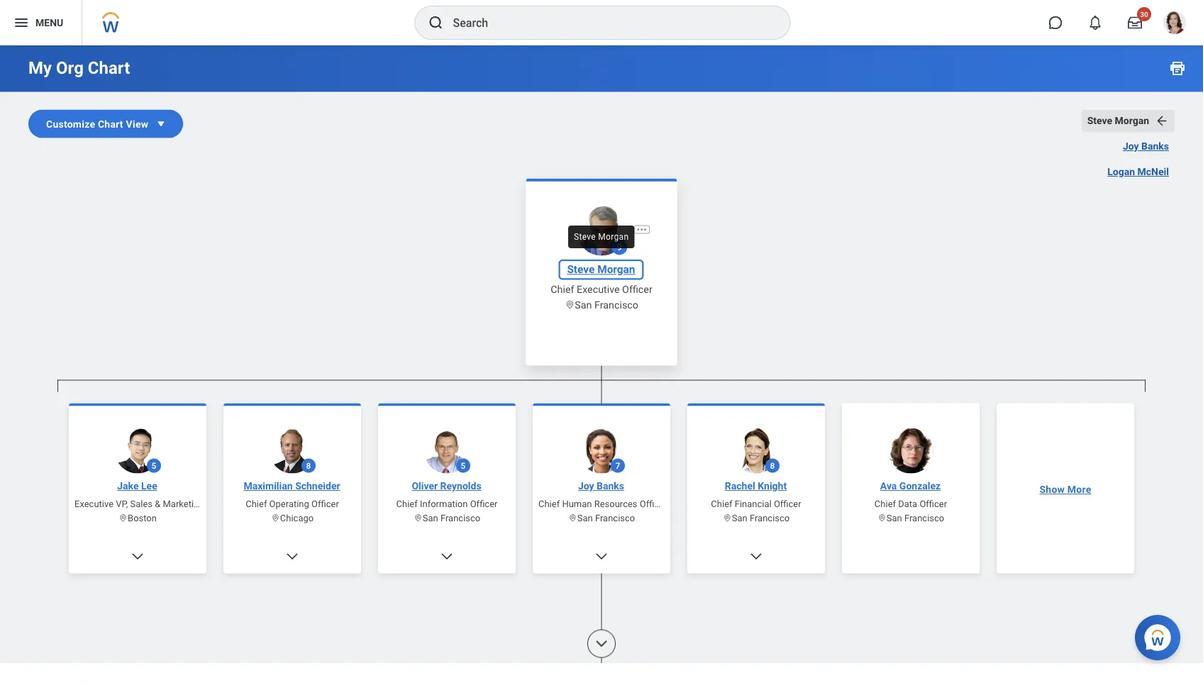 Task type: vqa. For each thing, say whether or not it's contained in the screenshot.
3rd chevron down icon
yes



Task type: describe. For each thing, give the bounding box(es) containing it.
resources
[[594, 499, 638, 509]]

search image
[[428, 14, 445, 31]]

ava
[[880, 480, 897, 492]]

officer for steve morgan
[[622, 283, 653, 295]]

chief executive officer
[[551, 283, 653, 295]]

morgan inside button
[[1115, 115, 1150, 127]]

steve inside button
[[1088, 115, 1113, 127]]

chief human resources officer
[[539, 499, 667, 509]]

location image for maximilian
[[271, 514, 280, 523]]

vp,
[[116, 499, 128, 509]]

chief for ava gonzalez
[[875, 499, 896, 509]]

inbox large image
[[1128, 16, 1142, 30]]

logan mcneil button
[[1102, 161, 1175, 183]]

gonzalez
[[900, 480, 941, 492]]

executive inside steve morgan, steve morgan, 9 direct reports element
[[75, 499, 114, 509]]

chief data officer
[[875, 499, 947, 509]]

maximilian schneider link
[[238, 479, 346, 494]]

mcneil
[[1138, 166, 1169, 178]]

ava gonzalez link
[[875, 479, 947, 494]]

human
[[562, 499, 592, 509]]

francisco for knight
[[750, 513, 790, 524]]

san for rachel
[[732, 513, 748, 524]]

san francisco for reynolds
[[423, 513, 481, 524]]

rachel knight
[[725, 480, 787, 492]]

5 for reynolds
[[461, 461, 466, 471]]

chart inside "button"
[[98, 118, 123, 130]]

reynolds
[[440, 480, 482, 492]]

steve morgan for steve morgan tooltip
[[574, 232, 629, 242]]

1 horizontal spatial executive
[[577, 283, 620, 295]]

steve morgan button
[[1082, 110, 1175, 132]]

chief information officer
[[396, 499, 498, 509]]

profile logan mcneil image
[[1164, 11, 1186, 37]]

officer for rachel knight
[[774, 499, 802, 509]]

officer right resources
[[640, 499, 667, 509]]

steve morgan link
[[561, 262, 642, 278]]

logan
[[1108, 166, 1135, 178]]

san for oliver
[[423, 513, 438, 524]]

arrow left image
[[1155, 114, 1169, 128]]

customize
[[46, 118, 95, 130]]

show
[[1040, 484, 1065, 496]]

show more button
[[1033, 479, 1099, 501]]

joy banks inside steve morgan, steve morgan, 9 direct reports element
[[578, 480, 624, 492]]

san francisco for banks
[[577, 513, 635, 524]]

related actions image
[[636, 224, 648, 235]]

joy banks inside button
[[1123, 140, 1169, 152]]

francisco for reynolds
[[441, 513, 481, 524]]

executive vp, sales & marketing
[[75, 499, 204, 509]]

chief for joy banks
[[539, 499, 560, 509]]

maximilian schneider
[[244, 480, 340, 492]]

logan mcneil
[[1108, 166, 1169, 178]]

chevron down image for schneider
[[285, 550, 299, 564]]

francisco for morgan
[[595, 299, 639, 311]]

knight
[[758, 480, 787, 492]]

schneider
[[295, 480, 340, 492]]

0 vertical spatial chart
[[88, 58, 130, 78]]

officer for ava gonzalez
[[920, 499, 947, 509]]

steve for steve morgan tooltip
[[574, 232, 596, 242]]

marketing
[[163, 499, 204, 509]]

show more
[[1040, 484, 1092, 496]]

sales
[[130, 499, 153, 509]]

financial
[[735, 499, 772, 509]]

san for steve
[[575, 299, 592, 311]]

jake
[[117, 480, 139, 492]]

more
[[1068, 484, 1092, 496]]

view
[[126, 118, 148, 130]]

chevron down image for banks
[[595, 550, 609, 564]]

chief financial officer
[[711, 499, 802, 509]]

san francisco for knight
[[732, 513, 790, 524]]

joy banks button
[[1118, 135, 1175, 158]]

joy inside steve morgan, steve morgan, 9 direct reports element
[[578, 480, 594, 492]]

chief for oliver reynolds
[[396, 499, 418, 509]]

steve for steve morgan link
[[567, 263, 595, 276]]

location image for steve
[[565, 300, 575, 310]]



Task type: locate. For each thing, give the bounding box(es) containing it.
chief for maximilian schneider
[[246, 499, 267, 509]]

0 vertical spatial steve
[[1088, 115, 1113, 127]]

joy inside button
[[1123, 140, 1139, 152]]

1 location image from the left
[[119, 514, 128, 523]]

oliver
[[412, 480, 438, 492]]

chief down rachel
[[711, 499, 733, 509]]

executive down steve morgan link
[[577, 283, 620, 295]]

8
[[306, 461, 311, 471], [770, 461, 775, 471]]

location image for rachel knight
[[723, 514, 732, 523]]

8 for knight
[[770, 461, 775, 471]]

steve morgan up steve morgan link
[[574, 232, 629, 242]]

5 for lee
[[152, 461, 156, 471]]

francisco down resources
[[595, 513, 635, 524]]

chief left human
[[539, 499, 560, 509]]

chart left view in the left top of the page
[[98, 118, 123, 130]]

1 vertical spatial executive
[[75, 499, 114, 509]]

steve morgan
[[1088, 115, 1150, 127], [574, 232, 629, 242], [567, 263, 635, 276]]

workday assistant region
[[1135, 610, 1186, 661]]

executive left vp,
[[75, 499, 114, 509]]

notifications large image
[[1088, 16, 1103, 30]]

banks up 'mcneil'
[[1142, 140, 1169, 152]]

2 5 from the left
[[461, 461, 466, 471]]

location image down "information"
[[414, 514, 423, 523]]

0 vertical spatial joy banks
[[1123, 140, 1169, 152]]

1 vertical spatial joy banks
[[578, 480, 624, 492]]

maximilian
[[244, 480, 293, 492]]

location image for jake lee
[[119, 514, 128, 523]]

location image down vp,
[[119, 514, 128, 523]]

officer down steve morgan link
[[622, 283, 653, 295]]

Search Workday  search field
[[453, 7, 761, 38]]

0 horizontal spatial 5
[[152, 461, 156, 471]]

chief operating officer
[[246, 499, 339, 509]]

joy banks
[[1123, 140, 1169, 152], [578, 480, 624, 492]]

jake lee
[[117, 480, 157, 492]]

30
[[1140, 10, 1149, 18]]

rachel knight link
[[719, 479, 793, 494]]

joy down steve morgan button
[[1123, 140, 1139, 152]]

my
[[28, 58, 52, 78]]

chevron down image for reynolds
[[440, 550, 454, 564]]

officer
[[622, 283, 653, 295], [312, 499, 339, 509], [470, 499, 498, 509], [640, 499, 667, 509], [774, 499, 802, 509], [920, 499, 947, 509]]

0 vertical spatial banks
[[1142, 140, 1169, 152]]

oliver reynolds
[[412, 480, 482, 492]]

data
[[898, 499, 918, 509]]

jake lee link
[[112, 479, 163, 494]]

officer for maximilian schneider
[[312, 499, 339, 509]]

0 horizontal spatial banks
[[597, 480, 624, 492]]

5
[[152, 461, 156, 471], [461, 461, 466, 471]]

steve inside tooltip
[[574, 232, 596, 242]]

0 vertical spatial steve morgan
[[1088, 115, 1150, 127]]

print org chart image
[[1169, 60, 1186, 77]]

0 horizontal spatial 8
[[306, 461, 311, 471]]

2 vertical spatial steve
[[567, 263, 595, 276]]

2 vertical spatial steve morgan
[[567, 263, 635, 276]]

officer down knight
[[774, 499, 802, 509]]

1 5 from the left
[[152, 461, 156, 471]]

location image down chief data officer
[[878, 514, 887, 523]]

morgan for steve morgan link
[[598, 263, 635, 276]]

officer down reynolds
[[470, 499, 498, 509]]

1 horizontal spatial 5
[[461, 461, 466, 471]]

location image down chief financial officer
[[723, 514, 732, 523]]

steve left 9
[[574, 232, 596, 242]]

morgan up joy banks button
[[1115, 115, 1150, 127]]

chevron down image
[[131, 550, 145, 564], [285, 550, 299, 564], [440, 550, 454, 564], [595, 550, 609, 564], [749, 550, 764, 564], [595, 637, 609, 651]]

san for ava
[[887, 513, 902, 524]]

banks
[[1142, 140, 1169, 152], [597, 480, 624, 492]]

francisco for gonzalez
[[905, 513, 945, 524]]

9
[[617, 242, 622, 253]]

0 vertical spatial joy
[[1123, 140, 1139, 152]]

joy banks up 'mcneil'
[[1123, 140, 1169, 152]]

morgan for steve morgan tooltip
[[598, 232, 629, 242]]

banks inside steve morgan, steve morgan, 9 direct reports element
[[597, 480, 624, 492]]

0 vertical spatial executive
[[577, 283, 620, 295]]

san francisco
[[575, 299, 639, 311], [423, 513, 481, 524], [577, 513, 635, 524], [732, 513, 790, 524], [887, 513, 945, 524]]

2 vertical spatial morgan
[[598, 263, 635, 276]]

1 horizontal spatial 8
[[770, 461, 775, 471]]

san down human
[[577, 513, 593, 524]]

1 horizontal spatial banks
[[1142, 140, 1169, 152]]

san for joy
[[577, 513, 593, 524]]

san francisco down chief financial officer
[[732, 513, 790, 524]]

oliver reynolds link
[[406, 479, 487, 494]]

location image for joy
[[568, 514, 577, 523]]

steve morgan inside tooltip
[[574, 232, 629, 242]]

steve morgan, steve morgan, 9 direct reports element
[[57, 392, 1146, 683]]

san down chief executive officer
[[575, 299, 592, 311]]

officer down schneider
[[312, 499, 339, 509]]

steve morgan for steve morgan link
[[567, 263, 635, 276]]

location image down chief executive officer
[[565, 300, 575, 310]]

banks inside button
[[1142, 140, 1169, 152]]

0 vertical spatial morgan
[[1115, 115, 1150, 127]]

chicago
[[280, 513, 314, 524]]

san francisco for gonzalez
[[887, 513, 945, 524]]

1 vertical spatial steve morgan
[[574, 232, 629, 242]]

8 for schneider
[[306, 461, 311, 471]]

0 horizontal spatial joy banks
[[578, 480, 624, 492]]

customize chart view button
[[28, 110, 183, 138]]

steve morgan tooltip
[[566, 223, 637, 251]]

francisco down chief information officer
[[441, 513, 481, 524]]

joy
[[1123, 140, 1139, 152], [578, 480, 594, 492]]

1 horizontal spatial location image
[[723, 514, 732, 523]]

location image down operating
[[271, 514, 280, 523]]

san
[[575, 299, 592, 311], [423, 513, 438, 524], [577, 513, 593, 524], [732, 513, 748, 524], [887, 513, 902, 524]]

joy banks link
[[573, 479, 630, 494]]

5 up lee
[[152, 461, 156, 471]]

0 horizontal spatial joy
[[578, 480, 594, 492]]

2 8 from the left
[[770, 461, 775, 471]]

francisco down chief financial officer
[[750, 513, 790, 524]]

steve morgan inside button
[[1088, 115, 1150, 127]]

chevron down image for knight
[[749, 550, 764, 564]]

1 vertical spatial banks
[[597, 480, 624, 492]]

san francisco down chief information officer
[[423, 513, 481, 524]]

san down "information"
[[423, 513, 438, 524]]

1 horizontal spatial joy
[[1123, 140, 1139, 152]]

menu
[[35, 17, 63, 28]]

0 horizontal spatial executive
[[75, 499, 114, 509]]

1 horizontal spatial joy banks
[[1123, 140, 1169, 152]]

chart right org
[[88, 58, 130, 78]]

1 vertical spatial steve
[[574, 232, 596, 242]]

7
[[616, 461, 620, 471]]

banks up resources
[[597, 480, 624, 492]]

lee
[[141, 480, 157, 492]]

joy banks up chief human resources officer
[[578, 480, 624, 492]]

rachel
[[725, 480, 755, 492]]

steve morgan up joy banks button
[[1088, 115, 1150, 127]]

operating
[[269, 499, 309, 509]]

justify image
[[13, 14, 30, 31]]

location image for ava
[[878, 514, 887, 523]]

org
[[56, 58, 84, 78]]

30 button
[[1120, 7, 1152, 38]]

steve morgan up chief executive officer
[[567, 263, 635, 276]]

information
[[420, 499, 468, 509]]

san francisco down chief data officer
[[887, 513, 945, 524]]

location image
[[119, 514, 128, 523], [723, 514, 732, 523]]

francisco
[[595, 299, 639, 311], [441, 513, 481, 524], [595, 513, 635, 524], [750, 513, 790, 524], [905, 513, 945, 524]]

steve
[[1088, 115, 1113, 127], [574, 232, 596, 242], [567, 263, 595, 276]]

customize chart view
[[46, 118, 148, 130]]

san down financial at the bottom right
[[732, 513, 748, 524]]

san down data
[[887, 513, 902, 524]]

chief for steve morgan
[[551, 283, 574, 295]]

morgan inside tooltip
[[598, 232, 629, 242]]

chief down oliver
[[396, 499, 418, 509]]

1 8 from the left
[[306, 461, 311, 471]]

chief down maximilian
[[246, 499, 267, 509]]

5 up reynolds
[[461, 461, 466, 471]]

1 vertical spatial morgan
[[598, 232, 629, 242]]

caret down image
[[154, 117, 168, 131]]

location image for oliver
[[414, 514, 423, 523]]

8 up schneider
[[306, 461, 311, 471]]

officer for oliver reynolds
[[470, 499, 498, 509]]

san francisco down chief executive officer
[[575, 299, 639, 311]]

location image
[[565, 300, 575, 310], [271, 514, 280, 523], [414, 514, 423, 523], [568, 514, 577, 523], [878, 514, 887, 523]]

2 location image from the left
[[723, 514, 732, 523]]

san francisco down chief human resources officer
[[577, 513, 635, 524]]

joy up human
[[578, 480, 594, 492]]

my org chart
[[28, 58, 130, 78]]

steve up "logan"
[[1088, 115, 1113, 127]]

chief for rachel knight
[[711, 499, 733, 509]]

morgan down 9
[[598, 263, 635, 276]]

chief
[[551, 283, 574, 295], [246, 499, 267, 509], [396, 499, 418, 509], [539, 499, 560, 509], [711, 499, 733, 509], [875, 499, 896, 509]]

morgan left related actions icon
[[598, 232, 629, 242]]

chief down ava
[[875, 499, 896, 509]]

francisco for banks
[[595, 513, 635, 524]]

menu button
[[0, 0, 82, 45]]

location image down human
[[568, 514, 577, 523]]

chevron down image for lee
[[131, 550, 145, 564]]

8 up knight
[[770, 461, 775, 471]]

boston
[[128, 513, 157, 524]]

chart
[[88, 58, 130, 78], [98, 118, 123, 130]]

steve up chief executive officer
[[567, 263, 595, 276]]

0 horizontal spatial location image
[[119, 514, 128, 523]]

francisco down chief data officer
[[905, 513, 945, 524]]

&
[[155, 499, 161, 509]]

my org chart main content
[[0, 45, 1203, 683]]

1 vertical spatial chart
[[98, 118, 123, 130]]

francisco down chief executive officer
[[595, 299, 639, 311]]

morgan
[[1115, 115, 1150, 127], [598, 232, 629, 242], [598, 263, 635, 276]]

chief down steve morgan link
[[551, 283, 574, 295]]

officer down gonzalez
[[920, 499, 947, 509]]

san francisco for morgan
[[575, 299, 639, 311]]

1 vertical spatial joy
[[578, 480, 594, 492]]

executive
[[577, 283, 620, 295], [75, 499, 114, 509]]

ava gonzalez
[[880, 480, 941, 492]]



